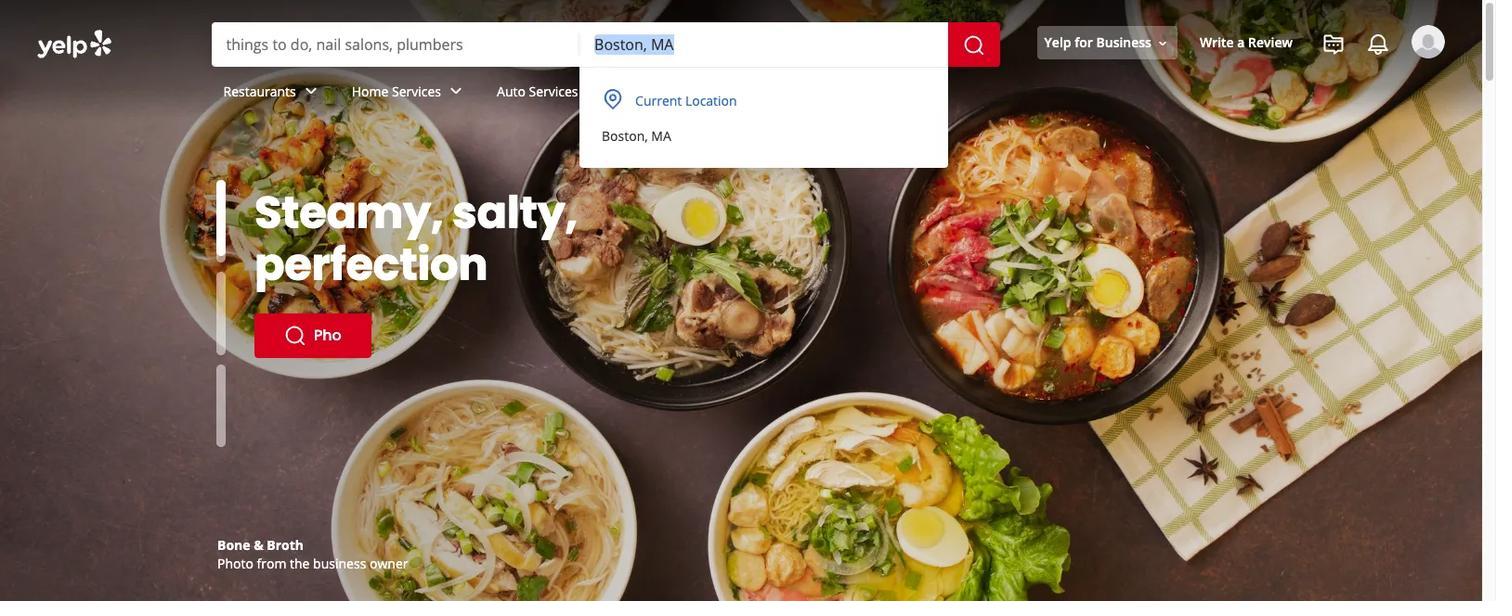 Task type: locate. For each thing, give the bounding box(es) containing it.
1 24 chevron down v2 image from the left
[[300, 80, 322, 103]]

boston, ma
[[602, 127, 671, 145]]

auto services link
[[482, 67, 619, 121]]

1 services from the left
[[392, 82, 441, 100]]

services for home services
[[392, 82, 441, 100]]

None field
[[226, 34, 565, 55], [595, 34, 933, 55], [595, 34, 933, 55]]

Near text field
[[595, 34, 933, 55]]

services
[[392, 82, 441, 100], [529, 82, 578, 100]]

1 horizontal spatial 24 chevron down v2 image
[[670, 80, 692, 103]]

0 horizontal spatial 24 chevron down v2 image
[[582, 80, 604, 103]]

  text field
[[595, 34, 933, 55]]

steamy,
[[255, 182, 443, 244]]

photo
[[217, 555, 253, 573]]

restaurants link
[[209, 67, 337, 121]]

services right home
[[392, 82, 441, 100]]

write a review link
[[1193, 26, 1300, 60]]

for
[[1075, 34, 1093, 52]]

boston,
[[602, 127, 648, 145]]

business
[[1097, 34, 1152, 52]]

0 horizontal spatial 24 chevron down v2 image
[[300, 80, 322, 103]]

2 services from the left
[[529, 82, 578, 100]]

&
[[254, 537, 264, 555]]

24 chevron down v2 image inside more link
[[670, 80, 692, 103]]

bone & broth photo from the business owner
[[217, 537, 408, 573]]

yelp for business button
[[1037, 26, 1178, 60]]

services right the auto on the left top of page
[[529, 82, 578, 100]]

24 chevron down v2 image right more
[[670, 80, 692, 103]]

select slide image
[[216, 175, 226, 258]]

2 24 chevron down v2 image from the left
[[445, 80, 467, 103]]

2 24 chevron down v2 image from the left
[[670, 80, 692, 103]]

review
[[1249, 34, 1293, 52]]

from
[[257, 555, 287, 573]]

ma
[[651, 127, 671, 145]]

24 chevron down v2 image inside restaurants link
[[300, 80, 322, 103]]

24 search v2 image
[[284, 325, 307, 347]]

more
[[634, 82, 666, 100]]

home services
[[352, 82, 441, 100]]

write a review
[[1200, 34, 1293, 52]]

24 chevron down v2 image for restaurants
[[300, 80, 322, 103]]

24 chevron down v2 image left the auto on the left top of page
[[445, 80, 467, 103]]

auto
[[497, 82, 526, 100]]

24 chevron down v2 image for home services
[[445, 80, 467, 103]]

24 chevron down v2 image inside auto services link
[[582, 80, 604, 103]]

more link
[[619, 67, 707, 121]]

24 chevron down v2 image
[[300, 80, 322, 103], [445, 80, 467, 103]]

0 horizontal spatial services
[[392, 82, 441, 100]]

a
[[1238, 34, 1245, 52]]

  text field inside the explore banner section banner
[[595, 34, 933, 55]]

home
[[352, 82, 389, 100]]

1 24 chevron down v2 image from the left
[[582, 80, 604, 103]]

1 horizontal spatial services
[[529, 82, 578, 100]]

salty,
[[452, 182, 578, 244]]

None search field
[[0, 0, 1483, 198], [211, 22, 1004, 67], [0, 0, 1483, 198], [211, 22, 1004, 67]]

24 chevron down v2 image for auto services
[[582, 80, 604, 103]]

1 horizontal spatial 24 chevron down v2 image
[[445, 80, 467, 103]]

current location
[[635, 92, 737, 110]]

24 chevron down v2 image inside home services link
[[445, 80, 467, 103]]

business
[[313, 555, 366, 573]]

24 marker v2 image
[[602, 89, 624, 111]]

home services link
[[337, 67, 482, 121]]

24 chevron down v2 image
[[582, 80, 604, 103], [670, 80, 692, 103]]

24 chevron down v2 image right restaurants
[[300, 80, 322, 103]]

notifications image
[[1367, 33, 1390, 56]]

24 chevron down v2 image up boston,
[[582, 80, 604, 103]]



Task type: vqa. For each thing, say whether or not it's contained in the screenshot.
24 chevron down v2 icon associated with Auto Services
yes



Task type: describe. For each thing, give the bounding box(es) containing it.
yelp
[[1045, 34, 1072, 52]]

search image
[[963, 34, 985, 56]]

none field find
[[226, 34, 565, 55]]

projects image
[[1323, 33, 1345, 56]]

business categories element
[[209, 67, 1445, 121]]

boston, ma link
[[591, 120, 933, 153]]

yelp for business
[[1045, 34, 1152, 52]]

explore banner section banner
[[0, 0, 1483, 602]]

steamy, salty, perfection
[[255, 182, 578, 296]]

16 chevron down v2 image
[[1156, 36, 1170, 51]]

location
[[685, 92, 737, 110]]

the
[[290, 555, 310, 573]]

24 chevron down v2 image for more
[[670, 80, 692, 103]]

owner
[[370, 555, 408, 573]]

broth
[[267, 537, 304, 555]]

bone
[[217, 537, 250, 555]]

current location link
[[591, 83, 937, 120]]

bone & broth link
[[217, 537, 304, 555]]

auto services
[[497, 82, 578, 100]]

current
[[635, 92, 682, 110]]

user actions element
[[1030, 23, 1471, 137]]

perfection
[[255, 234, 488, 296]]

pho link
[[255, 314, 371, 359]]

services for auto services
[[529, 82, 578, 100]]

Find text field
[[226, 34, 565, 55]]

write
[[1200, 34, 1234, 52]]

brad k. image
[[1412, 25, 1445, 59]]

restaurants
[[223, 82, 296, 100]]

pho
[[314, 325, 341, 346]]



